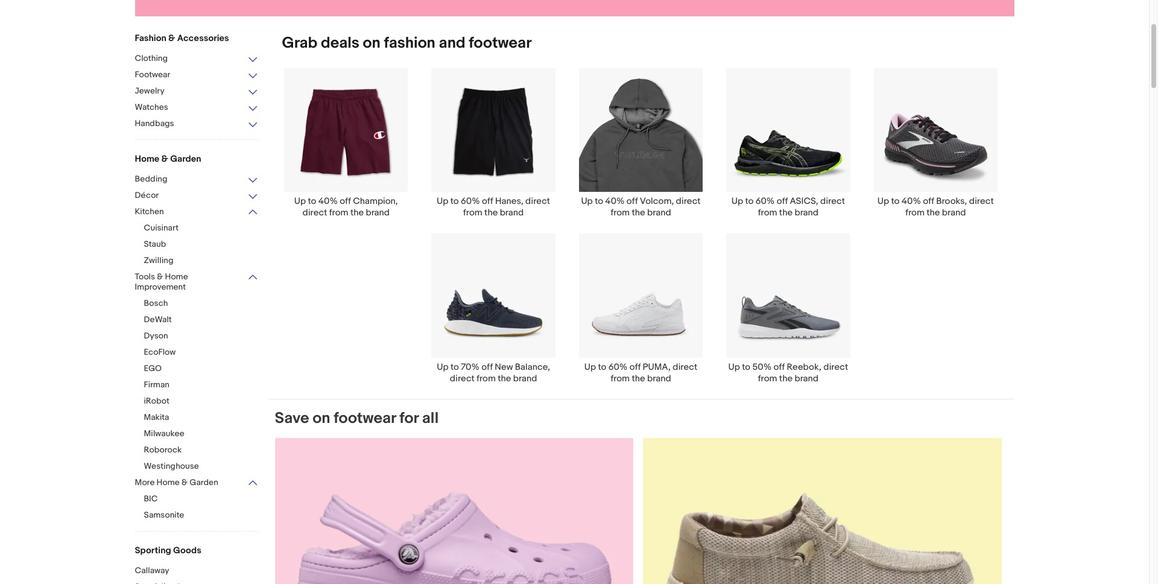 Task type: describe. For each thing, give the bounding box(es) containing it.
off for volcom,
[[627, 196, 638, 207]]

up for up to 70% off new balance, direct from the brand
[[437, 361, 449, 373]]

and
[[439, 34, 466, 52]]

bosch
[[144, 298, 168, 308]]

to for up to 50% off reebok, direct from the brand
[[742, 361, 751, 373]]

1 horizontal spatial footwear
[[469, 34, 532, 52]]

60% for hanes,
[[461, 196, 480, 207]]

cuisinart link
[[144, 223, 268, 234]]

direct for up to 40% off brooks, direct from the brand
[[969, 196, 994, 207]]

from for up to 40% off volcom, direct from the brand
[[611, 207, 630, 219]]

to for up to 60% off asics, direct from the brand
[[745, 196, 754, 207]]

70%
[[461, 361, 480, 373]]

décor
[[135, 190, 159, 200]]

the inside up to 70% off new balance, direct from the brand
[[498, 373, 511, 384]]

bedding button
[[135, 174, 259, 185]]

cuisinart
[[144, 223, 179, 233]]

brand for up to 40% off champion, direct from the brand
[[366, 207, 390, 219]]

watches button
[[135, 102, 259, 113]]

kitchen
[[135, 206, 164, 217]]

décor button
[[135, 190, 259, 202]]

off for asics,
[[777, 196, 788, 207]]

up to 60% off puma, direct from the brand link
[[567, 233, 715, 384]]

to for up to 40% off champion, direct from the brand
[[308, 196, 316, 207]]

puma,
[[643, 361, 671, 373]]

from for up to 60% off puma, direct from the brand
[[611, 373, 630, 384]]

the for up to 60% off hanes, direct from the brand
[[485, 207, 498, 219]]

jewelry button
[[135, 86, 259, 97]]

the for up to 40% off volcom, direct from the brand
[[632, 207, 645, 219]]

brand for up to 60% off asics, direct from the brand
[[795, 207, 819, 219]]

0 vertical spatial home
[[135, 153, 159, 165]]

asics,
[[790, 196, 819, 207]]

from for up to 50% off reebok, direct from the brand
[[758, 373, 777, 384]]

deals
[[321, 34, 360, 52]]

ecoflow link
[[144, 347, 268, 358]]

grab
[[282, 34, 318, 52]]

40% for champion,
[[318, 196, 338, 207]]

40% for volcom,
[[605, 196, 625, 207]]

accessories
[[177, 33, 229, 44]]

hanes,
[[495, 196, 524, 207]]

samsonite
[[144, 510, 184, 520]]

clothing
[[135, 53, 168, 63]]

samsonite link
[[144, 510, 268, 521]]

brand for up to 60% off hanes, direct from the brand
[[500, 207, 524, 219]]

for
[[400, 409, 419, 428]]

1 vertical spatial home
[[165, 272, 188, 282]]

1 vertical spatial on
[[313, 409, 330, 428]]

all
[[422, 409, 439, 428]]

off for new
[[482, 361, 493, 373]]

up to 60% off hanes, direct from the brand link
[[420, 68, 567, 219]]

off for brooks,
[[923, 196, 935, 207]]

up to 40% off champion, direct from the brand link
[[272, 68, 420, 219]]

brand for up to 40% off brooks, direct from the brand
[[942, 207, 966, 219]]

brand for up to 60% off puma, direct from the brand
[[647, 373, 671, 384]]

kitchen button
[[135, 206, 259, 218]]

grab deals on fashion and footwear
[[282, 34, 532, 52]]

ego
[[144, 363, 162, 373]]

firman link
[[144, 380, 268, 391]]

milwaukee
[[144, 428, 184, 439]]

irobot link
[[144, 396, 268, 407]]

up for up to 60% off asics, direct from the brand
[[732, 196, 743, 207]]

irobot
[[144, 396, 170, 406]]

up to 60% off hanes, direct from the brand
[[437, 196, 550, 219]]

bic
[[144, 494, 158, 504]]

zwilling link
[[144, 255, 268, 267]]

bedding
[[135, 174, 167, 184]]

westinghouse link
[[144, 461, 268, 472]]

dewalt link
[[144, 314, 268, 326]]

direct for up to 40% off champion, direct from the brand
[[303, 207, 327, 219]]

direct for up to 60% off puma, direct from the brand
[[673, 361, 698, 373]]

up to 40% off volcom, direct from the brand
[[581, 196, 701, 219]]

from for up to 60% off asics, direct from the brand
[[758, 207, 777, 219]]

to for up to 60% off puma, direct from the brand
[[598, 361, 607, 373]]

off for reebok,
[[774, 361, 785, 373]]

staub
[[144, 239, 166, 249]]

sporting goods
[[135, 545, 201, 556]]

fashion
[[384, 34, 436, 52]]

tools & home improvement button
[[135, 272, 259, 293]]

ecoflow
[[144, 347, 176, 357]]

roborock link
[[144, 445, 268, 456]]

up to 50% off reebok, direct from the brand
[[729, 361, 849, 384]]

up for up to 60% off puma, direct from the brand
[[585, 361, 596, 373]]

zwilling
[[144, 255, 173, 265]]

the for up to 60% off asics, direct from the brand
[[779, 207, 793, 219]]

brand for up to 50% off reebok, direct from the brand
[[795, 373, 819, 384]]

60% for puma,
[[609, 361, 628, 373]]

clothing footwear jewelry watches handbags
[[135, 53, 174, 129]]

tools
[[135, 272, 155, 282]]

up for up to 60% off hanes, direct from the brand
[[437, 196, 449, 207]]

off for hanes,
[[482, 196, 493, 207]]

up to 60% off puma, direct from the brand
[[585, 361, 698, 384]]

brand inside up to 70% off new balance, direct from the brand
[[513, 373, 537, 384]]

bedding décor kitchen cuisinart staub zwilling tools & home improvement bosch dewalt dyson ecoflow ego firman irobot makita milwaukee roborock westinghouse more home & garden bic samsonite
[[135, 174, 218, 520]]



Task type: locate. For each thing, give the bounding box(es) containing it.
balance,
[[515, 361, 550, 373]]

new
[[495, 361, 513, 373]]

0 vertical spatial on
[[363, 34, 381, 52]]

1 vertical spatial garden
[[190, 477, 218, 488]]

40% left volcom,
[[605, 196, 625, 207]]

makita
[[144, 412, 169, 422]]

brand inside up to 60% off asics, direct from the brand
[[795, 207, 819, 219]]

brand inside up to 60% off hanes, direct from the brand
[[500, 207, 524, 219]]

up inside up to 60% off hanes, direct from the brand
[[437, 196, 449, 207]]

off left the hanes,
[[482, 196, 493, 207]]

brand for up to 40% off volcom, direct from the brand
[[647, 207, 671, 219]]

dyson
[[144, 331, 168, 341]]

from left balance,
[[477, 373, 496, 384]]

off inside up to 40% off volcom, direct from the brand
[[627, 196, 638, 207]]

save on footwear for all
[[275, 409, 439, 428]]

on right the deals
[[363, 34, 381, 52]]

up for up to 50% off reebok, direct from the brand
[[729, 361, 740, 373]]

direct inside up to 70% off new balance, direct from the brand
[[450, 373, 475, 384]]

40% for brooks,
[[902, 196, 921, 207]]

off left asics,
[[777, 196, 788, 207]]

list
[[268, 68, 1015, 399]]

roborock
[[144, 445, 182, 455]]

from inside up to 60% off asics, direct from the brand
[[758, 207, 777, 219]]

brand
[[366, 207, 390, 219], [500, 207, 524, 219], [647, 207, 671, 219], [795, 207, 819, 219], [942, 207, 966, 219], [513, 373, 537, 384], [647, 373, 671, 384], [795, 373, 819, 384]]

sporting
[[135, 545, 171, 556]]

from left asics,
[[758, 207, 777, 219]]

jewelry
[[135, 86, 165, 96]]

60% left asics,
[[756, 196, 775, 207]]

off inside up to 70% off new balance, direct from the brand
[[482, 361, 493, 373]]

1 horizontal spatial 60%
[[609, 361, 628, 373]]

from inside up to 40% off volcom, direct from the brand
[[611, 207, 630, 219]]

up to 40% off volcom, direct from the brand link
[[567, 68, 715, 219]]

40% inside up to 40% off champion, direct from the brand
[[318, 196, 338, 207]]

from left the hanes,
[[463, 207, 483, 219]]

save
[[275, 409, 309, 428]]

home & garden
[[135, 153, 201, 165]]

the inside up to 60% off asics, direct from the brand
[[779, 207, 793, 219]]

the inside up to 40% off brooks, direct from the brand
[[927, 207, 940, 219]]

60% for asics,
[[756, 196, 775, 207]]

to inside up to 70% off new balance, direct from the brand
[[451, 361, 459, 373]]

brooks,
[[937, 196, 967, 207]]

to inside up to 60% off asics, direct from the brand
[[745, 196, 754, 207]]

bosch link
[[144, 298, 268, 310]]

up to 50% off reebok, direct from the brand link
[[715, 233, 862, 384]]

off inside up to 60% off asics, direct from the brand
[[777, 196, 788, 207]]

0 horizontal spatial footwear
[[334, 409, 396, 428]]

60% left "puma," at the right bottom of the page
[[609, 361, 628, 373]]

home down westinghouse
[[157, 477, 180, 488]]

1 vertical spatial footwear
[[334, 409, 396, 428]]

fashion
[[135, 33, 166, 44]]

footwear
[[135, 69, 170, 80]]

garden down westinghouse "link"
[[190, 477, 218, 488]]

reebok,
[[787, 361, 822, 373]]

goods
[[173, 545, 201, 556]]

to inside up to 40% off brooks, direct from the brand
[[892, 196, 900, 207]]

the inside up to 50% off reebok, direct from the brand
[[779, 373, 793, 384]]

0 vertical spatial footwear
[[469, 34, 532, 52]]

& right fashion
[[168, 33, 175, 44]]

60% inside up to 60% off hanes, direct from the brand
[[461, 196, 480, 207]]

from left champion,
[[329, 207, 348, 219]]

& down westinghouse
[[182, 477, 188, 488]]

None text field
[[275, 438, 634, 584]]

the inside up to 40% off champion, direct from the brand
[[350, 207, 364, 219]]

direct inside up to 50% off reebok, direct from the brand
[[824, 361, 849, 373]]

up to 40% off brooks, direct from the brand link
[[862, 68, 1010, 219]]

footwear button
[[135, 69, 259, 81]]

3 40% from the left
[[902, 196, 921, 207]]

up inside up to 40% off volcom, direct from the brand
[[581, 196, 593, 207]]

on
[[363, 34, 381, 52], [313, 409, 330, 428]]

firman
[[144, 380, 170, 390]]

home up the bedding
[[135, 153, 159, 165]]

handbags button
[[135, 118, 259, 130]]

& right tools
[[157, 272, 163, 282]]

clothing button
[[135, 53, 259, 65]]

from inside up to 40% off champion, direct from the brand
[[329, 207, 348, 219]]

0 horizontal spatial 60%
[[461, 196, 480, 207]]

direct inside up to 60% off puma, direct from the brand
[[673, 361, 698, 373]]

1 horizontal spatial 40%
[[605, 196, 625, 207]]

off left champion,
[[340, 196, 351, 207]]

milwaukee link
[[144, 428, 268, 440]]

0 horizontal spatial 40%
[[318, 196, 338, 207]]

home
[[135, 153, 159, 165], [165, 272, 188, 282], [157, 477, 180, 488]]

off inside up to 60% off hanes, direct from the brand
[[482, 196, 493, 207]]

off right 50%
[[774, 361, 785, 373]]

from for up to 40% off champion, direct from the brand
[[329, 207, 348, 219]]

up inside up to 60% off puma, direct from the brand
[[585, 361, 596, 373]]

the inside up to 60% off puma, direct from the brand
[[632, 373, 645, 384]]

the
[[350, 207, 364, 219], [485, 207, 498, 219], [632, 207, 645, 219], [779, 207, 793, 219], [927, 207, 940, 219], [498, 373, 511, 384], [632, 373, 645, 384], [779, 373, 793, 384]]

to for up to 70% off new balance, direct from the brand
[[451, 361, 459, 373]]

off left new
[[482, 361, 493, 373]]

direct for up to 40% off volcom, direct from the brand
[[676, 196, 701, 207]]

40% inside up to 40% off volcom, direct from the brand
[[605, 196, 625, 207]]

1 horizontal spatial on
[[363, 34, 381, 52]]

2 horizontal spatial 40%
[[902, 196, 921, 207]]

to for up to 60% off hanes, direct from the brand
[[451, 196, 459, 207]]

up to 70% off new balance, direct from the brand
[[437, 361, 550, 384]]

from inside up to 60% off hanes, direct from the brand
[[463, 207, 483, 219]]

up to 60% off asics, direct from the brand
[[732, 196, 845, 219]]

footwear left for
[[334, 409, 396, 428]]

60% inside up to 60% off puma, direct from the brand
[[609, 361, 628, 373]]

off left volcom,
[[627, 196, 638, 207]]

up to 40% off champion, direct from the brand
[[294, 196, 398, 219]]

direct for up to 60% off asics, direct from the brand
[[821, 196, 845, 207]]

footwear
[[469, 34, 532, 52], [334, 409, 396, 428]]

50%
[[753, 361, 772, 373]]

off for champion,
[[340, 196, 351, 207]]

off left "puma," at the right bottom of the page
[[630, 361, 641, 373]]

brand inside up to 40% off volcom, direct from the brand
[[647, 207, 671, 219]]

off for puma,
[[630, 361, 641, 373]]

brand inside up to 60% off puma, direct from the brand
[[647, 373, 671, 384]]

40%
[[318, 196, 338, 207], [605, 196, 625, 207], [902, 196, 921, 207]]

brand inside up to 40% off brooks, direct from the brand
[[942, 207, 966, 219]]

to inside up to 60% off hanes, direct from the brand
[[451, 196, 459, 207]]

from inside up to 70% off new balance, direct from the brand
[[477, 373, 496, 384]]

callaway
[[135, 565, 169, 576]]

dyson link
[[144, 331, 268, 342]]

up inside up to 60% off asics, direct from the brand
[[732, 196, 743, 207]]

1 40% from the left
[[318, 196, 338, 207]]

up inside up to 40% off champion, direct from the brand
[[294, 196, 306, 207]]

the for up to 40% off champion, direct from the brand
[[350, 207, 364, 219]]

from
[[329, 207, 348, 219], [463, 207, 483, 219], [611, 207, 630, 219], [758, 207, 777, 219], [906, 207, 925, 219], [477, 373, 496, 384], [611, 373, 630, 384], [758, 373, 777, 384]]

up for up to 40% off volcom, direct from the brand
[[581, 196, 593, 207]]

40% left champion,
[[318, 196, 338, 207]]

champion,
[[353, 196, 398, 207]]

up to 40% off brooks, direct from the brand
[[878, 196, 994, 219]]

improvement
[[135, 282, 186, 292]]

direct for up to 60% off hanes, direct from the brand
[[526, 196, 550, 207]]

up to 70% off new balance, direct from the brand link
[[420, 233, 567, 384]]

from inside up to 40% off brooks, direct from the brand
[[906, 207, 925, 219]]

brand inside up to 40% off champion, direct from the brand
[[366, 207, 390, 219]]

None text field
[[643, 438, 1002, 584]]

direct inside up to 40% off volcom, direct from the brand
[[676, 196, 701, 207]]

ego link
[[144, 363, 268, 375]]

from inside up to 50% off reebok, direct from the brand
[[758, 373, 777, 384]]

direct inside up to 60% off hanes, direct from the brand
[[526, 196, 550, 207]]

to inside up to 40% off champion, direct from the brand
[[308, 196, 316, 207]]

garden
[[170, 153, 201, 165], [190, 477, 218, 488]]

callaway link
[[135, 565, 259, 577]]

makita link
[[144, 412, 268, 424]]

60% left the hanes,
[[461, 196, 480, 207]]

from inside up to 60% off puma, direct from the brand
[[611, 373, 630, 384]]

the for up to 40% off brooks, direct from the brand
[[927, 207, 940, 219]]

up inside up to 70% off new balance, direct from the brand
[[437, 361, 449, 373]]

40% left brooks, on the right top of page
[[902, 196, 921, 207]]

from left reebok, at the right of the page
[[758, 373, 777, 384]]

60%
[[461, 196, 480, 207], [756, 196, 775, 207], [609, 361, 628, 373]]

dewalt
[[144, 314, 172, 325]]

direct inside up to 40% off champion, direct from the brand
[[303, 207, 327, 219]]

list containing up to 40% off champion, direct from the brand
[[268, 68, 1015, 399]]

to for up to 40% off brooks, direct from the brand
[[892, 196, 900, 207]]

off inside up to 40% off brooks, direct from the brand
[[923, 196, 935, 207]]

0 horizontal spatial on
[[313, 409, 330, 428]]

from for up to 40% off brooks, direct from the brand
[[906, 207, 925, 219]]

the inside up to 60% off hanes, direct from the brand
[[485, 207, 498, 219]]

to for up to 40% off volcom, direct from the brand
[[595, 196, 603, 207]]

up inside up to 50% off reebok, direct from the brand
[[729, 361, 740, 373]]

fashion & accessories
[[135, 33, 229, 44]]

more home & garden button
[[135, 477, 259, 489]]

up to 60% off asics, direct from the brand link
[[715, 68, 862, 219]]

off inside up to 40% off champion, direct from the brand
[[340, 196, 351, 207]]

2 vertical spatial home
[[157, 477, 180, 488]]

more
[[135, 477, 155, 488]]

to inside up to 50% off reebok, direct from the brand
[[742, 361, 751, 373]]

2 horizontal spatial 60%
[[756, 196, 775, 207]]

direct inside up to 60% off asics, direct from the brand
[[821, 196, 845, 207]]

from left brooks, on the right top of page
[[906, 207, 925, 219]]

westinghouse
[[144, 461, 199, 471]]

off inside up to 60% off puma, direct from the brand
[[630, 361, 641, 373]]

volcom,
[[640, 196, 674, 207]]

off inside up to 50% off reebok, direct from the brand
[[774, 361, 785, 373]]

up inside up to 40% off brooks, direct from the brand
[[878, 196, 890, 207]]

the for up to 50% off reebok, direct from the brand
[[779, 373, 793, 384]]

from left "puma," at the right bottom of the page
[[611, 373, 630, 384]]

up
[[294, 196, 306, 207], [437, 196, 449, 207], [581, 196, 593, 207], [732, 196, 743, 207], [878, 196, 890, 207], [437, 361, 449, 373], [585, 361, 596, 373], [729, 361, 740, 373]]

off left brooks, on the right top of page
[[923, 196, 935, 207]]

60% inside up to 60% off asics, direct from the brand
[[756, 196, 775, 207]]

& up the bedding
[[161, 153, 168, 165]]

bic link
[[144, 494, 268, 505]]

direct for up to 50% off reebok, direct from the brand
[[824, 361, 849, 373]]

direct inside up to 40% off brooks, direct from the brand
[[969, 196, 994, 207]]

0 vertical spatial garden
[[170, 153, 201, 165]]

to inside up to 40% off volcom, direct from the brand
[[595, 196, 603, 207]]

from for up to 60% off hanes, direct from the brand
[[463, 207, 483, 219]]

home down "zwilling"
[[165, 272, 188, 282]]

the inside up to 40% off volcom, direct from the brand
[[632, 207, 645, 219]]

on right save
[[313, 409, 330, 428]]

footwear right the and in the top of the page
[[469, 34, 532, 52]]

garden up bedding dropdown button
[[170, 153, 201, 165]]

up for up to 40% off brooks, direct from the brand
[[878, 196, 890, 207]]

to
[[308, 196, 316, 207], [451, 196, 459, 207], [595, 196, 603, 207], [745, 196, 754, 207], [892, 196, 900, 207], [451, 361, 459, 373], [598, 361, 607, 373], [742, 361, 751, 373]]

watches
[[135, 102, 168, 112]]

handbags
[[135, 118, 174, 129]]

40% inside up to 40% off brooks, direct from the brand
[[902, 196, 921, 207]]

to inside up to 60% off puma, direct from the brand
[[598, 361, 607, 373]]

the for up to 60% off puma, direct from the brand
[[632, 373, 645, 384]]

up for up to 40% off champion, direct from the brand
[[294, 196, 306, 207]]

garden inside the bedding décor kitchen cuisinart staub zwilling tools & home improvement bosch dewalt dyson ecoflow ego firman irobot makita milwaukee roborock westinghouse more home & garden bic samsonite
[[190, 477, 218, 488]]

from left volcom,
[[611, 207, 630, 219]]

2 40% from the left
[[605, 196, 625, 207]]

staub link
[[144, 239, 268, 250]]

brand inside up to 50% off reebok, direct from the brand
[[795, 373, 819, 384]]



Task type: vqa. For each thing, say whether or not it's contained in the screenshot.
"New" in the 1-60 pcs Self Adhesive 12" Carpet Tiles Peel and Stick Floor Plank Mat Non-Slip Brand New
no



